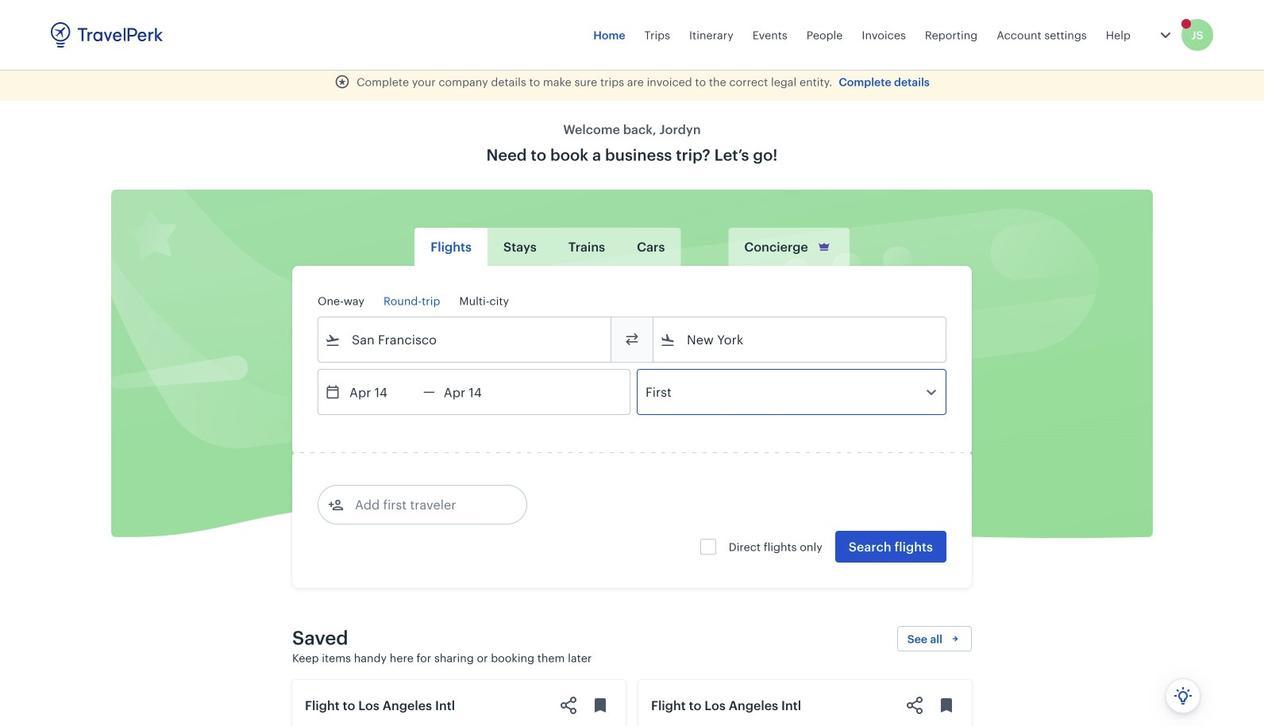 Task type: vqa. For each thing, say whether or not it's contained in the screenshot.
From search box
yes



Task type: locate. For each thing, give the bounding box(es) containing it.
Depart text field
[[341, 370, 423, 415]]

From search field
[[341, 327, 590, 353]]



Task type: describe. For each thing, give the bounding box(es) containing it.
Add first traveler search field
[[344, 492, 509, 518]]

To search field
[[676, 327, 925, 353]]

Return text field
[[435, 370, 518, 415]]



